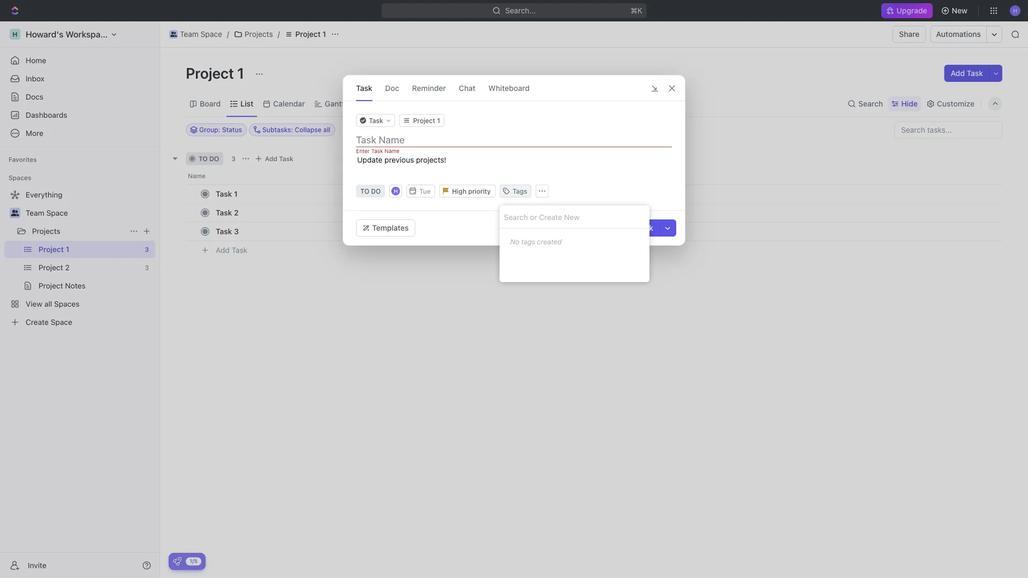 Task type: vqa. For each thing, say whether or not it's contained in the screenshot.
Jacob Simon'S Workspace, , element
no



Task type: locate. For each thing, give the bounding box(es) containing it.
1 horizontal spatial projects link
[[231, 28, 276, 41]]

0 horizontal spatial user group image
[[11, 210, 19, 216]]

‎task for ‎task 1
[[216, 190, 232, 199]]

task button
[[356, 76, 373, 101]]

1 vertical spatial 3
[[234, 227, 239, 236]]

1 vertical spatial project
[[186, 64, 234, 82]]

1 vertical spatial space
[[46, 209, 68, 218]]

task 3 link
[[213, 224, 371, 239]]

task 3
[[216, 227, 239, 236]]

tags
[[513, 188, 528, 195]]

projects
[[245, 30, 273, 39], [32, 227, 60, 236]]

1 horizontal spatial add
[[265, 155, 277, 163]]

add task up ‎task 1 link
[[265, 155, 293, 163]]

1 vertical spatial projects link
[[32, 223, 125, 240]]

hide
[[902, 99, 918, 108]]

2 vertical spatial 1
[[234, 190, 238, 199]]

‎task 1 link
[[213, 186, 371, 202]]

1 horizontal spatial space
[[201, 30, 222, 39]]

update previous projects!
[[357, 156, 447, 164]]

⌘k
[[631, 6, 643, 15]]

0 vertical spatial projects link
[[231, 28, 276, 41]]

2 ‎task from the top
[[216, 208, 232, 217]]

‎task 1
[[216, 190, 238, 199]]

0 horizontal spatial add task
[[216, 246, 248, 255]]

team
[[180, 30, 199, 39], [26, 209, 44, 218]]

2 vertical spatial add
[[216, 246, 230, 255]]

upgrade
[[897, 6, 928, 15]]

favorites
[[9, 156, 37, 163]]

1 ‎task from the top
[[216, 190, 232, 199]]

0 horizontal spatial /
[[227, 30, 229, 39]]

1 vertical spatial team
[[26, 209, 44, 218]]

gantt link
[[323, 96, 345, 111]]

1 vertical spatial projects
[[32, 227, 60, 236]]

0 horizontal spatial add
[[216, 246, 230, 255]]

2 vertical spatial add task
[[216, 246, 248, 255]]

add task button up 'customize'
[[945, 65, 990, 82]]

‎task up the ‎task 2 at the top left
[[216, 190, 232, 199]]

1 horizontal spatial team
[[180, 30, 199, 39]]

0 horizontal spatial team space
[[26, 209, 68, 218]]

space
[[201, 30, 222, 39], [46, 209, 68, 218]]

0 horizontal spatial project
[[186, 64, 234, 82]]

3 down 2
[[234, 227, 239, 236]]

project 1
[[296, 30, 326, 39], [186, 64, 248, 82]]

create task button
[[605, 220, 660, 237]]

1 vertical spatial add task
[[265, 155, 293, 163]]

0 horizontal spatial space
[[46, 209, 68, 218]]

doc
[[385, 84, 399, 92]]

0 horizontal spatial team space link
[[26, 205, 153, 222]]

chat
[[459, 84, 476, 92]]

reminder
[[412, 84, 446, 92]]

1 horizontal spatial /
[[278, 30, 280, 39]]

0 horizontal spatial projects
[[32, 227, 60, 236]]

1 horizontal spatial team space link
[[167, 28, 225, 41]]

projects inside sidebar 'navigation'
[[32, 227, 60, 236]]

upgrade link
[[882, 3, 933, 18]]

1 vertical spatial ‎task
[[216, 208, 232, 217]]

3 right do
[[232, 155, 236, 163]]

1 horizontal spatial projects
[[245, 30, 273, 39]]

‎task 2 link
[[213, 205, 371, 221]]

tags button
[[500, 185, 532, 198]]

calendar
[[273, 99, 305, 108]]

0 vertical spatial 1
[[323, 30, 326, 39]]

reminder button
[[412, 76, 446, 101]]

dialog
[[343, 75, 686, 246]]

automations button
[[931, 26, 987, 42]]

whiteboard button
[[489, 76, 530, 101]]

1 vertical spatial add
[[265, 155, 277, 163]]

0 horizontal spatial projects link
[[32, 223, 125, 240]]

‎task
[[216, 190, 232, 199], [216, 208, 232, 217]]

1/5
[[190, 559, 198, 565]]

created
[[537, 238, 562, 246]]

add up ‎task 1 link
[[265, 155, 277, 163]]

task right create
[[637, 224, 654, 233]]

tree containing team space
[[4, 186, 155, 331]]

0 vertical spatial add task
[[951, 69, 984, 78]]

3
[[232, 155, 236, 163], [234, 227, 239, 236]]

inbox
[[26, 74, 44, 83]]

0 vertical spatial project 1
[[296, 30, 326, 39]]

team space link
[[167, 28, 225, 41], [26, 205, 153, 222]]

projects link
[[231, 28, 276, 41], [32, 223, 125, 240]]

add task down task 3
[[216, 246, 248, 255]]

add task for the bottommost add task button
[[216, 246, 248, 255]]

0 horizontal spatial project 1
[[186, 64, 248, 82]]

create task
[[612, 224, 654, 233]]

1 vertical spatial team space
[[26, 209, 68, 218]]

add task
[[951, 69, 984, 78], [265, 155, 293, 163], [216, 246, 248, 255]]

add task button
[[945, 65, 990, 82], [252, 152, 298, 165], [211, 244, 252, 257]]

automations
[[937, 30, 982, 39]]

new button
[[937, 2, 975, 19]]

team space
[[180, 30, 222, 39], [26, 209, 68, 218]]

team space link inside tree
[[26, 205, 153, 222]]

tree
[[4, 186, 155, 331]]

1 horizontal spatial add task
[[265, 155, 293, 163]]

1
[[323, 30, 326, 39], [237, 64, 244, 82], [234, 190, 238, 199]]

1 vertical spatial add task button
[[252, 152, 298, 165]]

0 vertical spatial user group image
[[170, 32, 177, 37]]

project
[[296, 30, 321, 39], [186, 64, 234, 82]]

user group image
[[170, 32, 177, 37], [11, 210, 19, 216]]

add task button up ‎task 1 link
[[252, 152, 298, 165]]

share
[[900, 30, 920, 39]]

1 horizontal spatial user group image
[[170, 32, 177, 37]]

1 / from the left
[[227, 30, 229, 39]]

add up 'customize'
[[951, 69, 965, 78]]

0 vertical spatial space
[[201, 30, 222, 39]]

no tags created
[[511, 238, 562, 246]]

calendar link
[[271, 96, 305, 111]]

dashboards
[[26, 111, 67, 119]]

task up table link
[[356, 84, 373, 92]]

0 horizontal spatial team
[[26, 209, 44, 218]]

add task up 'customize'
[[951, 69, 984, 78]]

search button
[[845, 96, 887, 111]]

0 vertical spatial project
[[296, 30, 321, 39]]

add task for the topmost add task button
[[951, 69, 984, 78]]

customize button
[[924, 96, 978, 111]]

task inside button
[[637, 224, 654, 233]]

add
[[951, 69, 965, 78], [265, 155, 277, 163], [216, 246, 230, 255]]

0 vertical spatial ‎task
[[216, 190, 232, 199]]

search
[[859, 99, 884, 108]]

hide button
[[889, 96, 921, 111]]

2 horizontal spatial add
[[951, 69, 965, 78]]

0 vertical spatial add
[[951, 69, 965, 78]]

1 vertical spatial user group image
[[11, 210, 19, 216]]

/
[[227, 30, 229, 39], [278, 30, 280, 39]]

‎task left 2
[[216, 208, 232, 217]]

onboarding checklist button element
[[173, 558, 182, 566]]

list
[[241, 99, 254, 108]]

new
[[952, 6, 968, 15]]

1 horizontal spatial project
[[296, 30, 321, 39]]

task down the ‎task 2 at the top left
[[216, 227, 232, 236]]

1 vertical spatial team space link
[[26, 205, 153, 222]]

1 horizontal spatial team space
[[180, 30, 222, 39]]

‎task 2
[[216, 208, 239, 217]]

inbox link
[[4, 70, 155, 87]]

task up 'customize'
[[967, 69, 984, 78]]

task
[[967, 69, 984, 78], [356, 84, 373, 92], [279, 155, 293, 163], [637, 224, 654, 233], [216, 227, 232, 236], [232, 246, 248, 255]]

add down task 3
[[216, 246, 230, 255]]

0 vertical spatial team space link
[[167, 28, 225, 41]]

add task button down task 3
[[211, 244, 252, 257]]

2 horizontal spatial add task
[[951, 69, 984, 78]]



Task type: describe. For each thing, give the bounding box(es) containing it.
user group image inside tree
[[11, 210, 19, 216]]

board
[[200, 99, 221, 108]]

2 vertical spatial add task button
[[211, 244, 252, 257]]

previous
[[385, 156, 414, 164]]

0 vertical spatial team space
[[180, 30, 222, 39]]

Search or Create New text field
[[500, 206, 650, 229]]

task up ‎task 1 link
[[279, 155, 293, 163]]

doc button
[[385, 76, 399, 101]]

search...
[[506, 6, 536, 15]]

spaces
[[9, 174, 31, 182]]

create
[[612, 224, 635, 233]]

tree inside sidebar 'navigation'
[[4, 186, 155, 331]]

gantt
[[325, 99, 345, 108]]

tags
[[522, 238, 536, 246]]

no
[[511, 238, 520, 246]]

2 / from the left
[[278, 30, 280, 39]]

favorites button
[[4, 153, 41, 166]]

table link
[[362, 96, 384, 111]]

0 vertical spatial projects
[[245, 30, 273, 39]]

customize
[[938, 99, 975, 108]]

team space inside tree
[[26, 209, 68, 218]]

update
[[357, 156, 383, 164]]

docs link
[[4, 88, 155, 106]]

1 inside ‎task 1 link
[[234, 190, 238, 199]]

1 inside project 1 link
[[323, 30, 326, 39]]

dashboards link
[[4, 107, 155, 124]]

docs
[[26, 92, 43, 101]]

‎task for ‎task 2
[[216, 208, 232, 217]]

sidebar navigation
[[0, 21, 160, 579]]

team inside sidebar 'navigation'
[[26, 209, 44, 218]]

project 1 link
[[282, 28, 329, 41]]

1 vertical spatial 1
[[237, 64, 244, 82]]

to
[[199, 155, 208, 163]]

1 horizontal spatial project 1
[[296, 30, 326, 39]]

chat button
[[459, 76, 476, 101]]

0 vertical spatial team
[[180, 30, 199, 39]]

space inside tree
[[46, 209, 68, 218]]

do
[[209, 155, 219, 163]]

list link
[[239, 96, 254, 111]]

home
[[26, 56, 46, 65]]

dialog containing task
[[343, 75, 686, 246]]

invite
[[28, 562, 46, 570]]

1 vertical spatial project 1
[[186, 64, 248, 82]]

onboarding checklist button image
[[173, 558, 182, 566]]

projects link inside sidebar 'navigation'
[[32, 223, 125, 240]]

board link
[[198, 96, 221, 111]]

tags button
[[500, 185, 532, 198]]

to do
[[199, 155, 219, 163]]

0 vertical spatial 3
[[232, 155, 236, 163]]

task down task 3
[[232, 246, 248, 255]]

whiteboard
[[489, 84, 530, 92]]

2
[[234, 208, 239, 217]]

table
[[365, 99, 384, 108]]

0 vertical spatial add task button
[[945, 65, 990, 82]]

home link
[[4, 52, 155, 69]]

Search tasks... text field
[[895, 122, 1002, 138]]

projects!
[[416, 156, 447, 164]]

Task Name text field
[[356, 133, 675, 146]]

share button
[[893, 26, 927, 43]]



